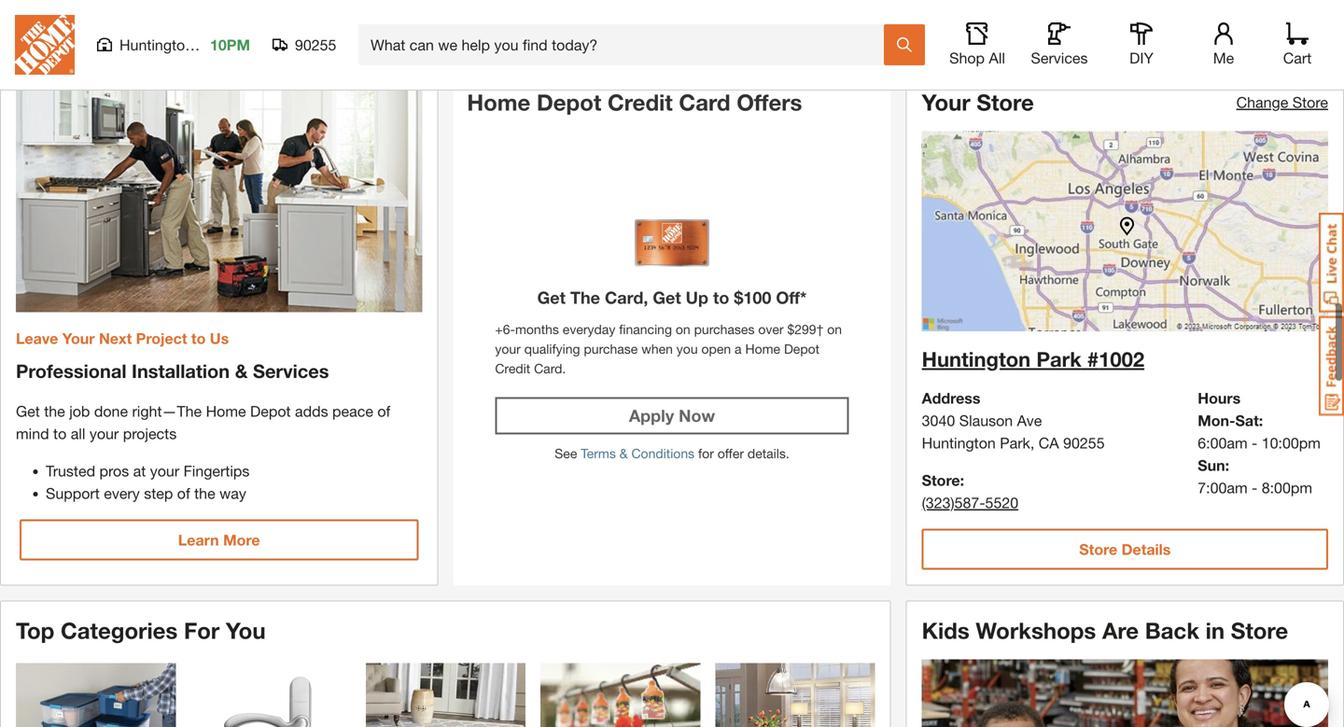 Task type: describe. For each thing, give the bounding box(es) containing it.
when
[[641, 341, 673, 356]]

6:00am
[[1198, 434, 1248, 452]]

learn more
[[178, 531, 260, 549]]

services button
[[1029, 22, 1089, 67]]

card,
[[605, 287, 648, 307]]

card
[[679, 89, 730, 115]]

:
[[960, 471, 964, 489]]

+6-
[[495, 321, 515, 337]]

garden center image
[[541, 663, 701, 727]]

,
[[1030, 434, 1034, 452]]

rugs image
[[366, 663, 526, 727]]

your inside +6-months everyday financing on purchases over $299† on your qualifying purchase when you open a home depot credit card.
[[495, 341, 521, 356]]

0 vertical spatial credit
[[608, 89, 673, 115]]

change store
[[1236, 93, 1328, 111]]

pros
[[99, 462, 129, 480]]

categories
[[61, 617, 178, 643]]

(323)587-
[[922, 494, 985, 511]]

10:00pm
[[1262, 434, 1321, 452]]

home depot credit card offers
[[467, 89, 802, 115]]

terms & conditions button
[[581, 444, 695, 463]]

feedback link image
[[1319, 315, 1344, 416]]

professional
[[16, 360, 126, 382]]

cart link
[[1277, 22, 1318, 67]]

every
[[104, 484, 140, 502]]

$299†
[[787, 321, 824, 337]]

to inside get the job done right—the home depot adds peace of mind     to all your projects
[[53, 425, 67, 442]]

the
[[570, 287, 600, 307]]

mind
[[16, 425, 49, 442]]

huntington inside address 3040 slauson ave huntington park , ca 90255
[[922, 434, 996, 452]]

hours mon-sat: 6:00am - 10:00pm sun: 7:00am - 8:00pm
[[1198, 389, 1321, 496]]

the inside trusted pros at your fingertips support every step of the way
[[194, 484, 215, 502]]

credit inside +6-months everyday financing on purchases over $299† on your qualifying purchase when you open a home depot credit card.
[[495, 361, 530, 376]]

qualifying
[[524, 341, 580, 356]]

& for professional installation & services
[[235, 360, 248, 382]]

change
[[1236, 93, 1288, 111]]

of inside get the job done right—the home depot adds peace of mind     to all your projects
[[377, 402, 390, 420]]

2 - from the top
[[1252, 479, 1257, 496]]

services inside "button"
[[1031, 49, 1088, 67]]

home inside +6-months everyday financing on purchases over $299† on your qualifying purchase when you open a home depot credit card.
[[745, 341, 780, 356]]

apply now link
[[495, 397, 849, 434]]

store details
[[1079, 540, 1171, 558]]

apply
[[629, 405, 674, 425]]

door hardware image
[[191, 663, 351, 727]]

learn
[[178, 531, 219, 549]]

peace
[[332, 402, 373, 420]]

shop all
[[949, 49, 1005, 67]]

storage & organization link
[[545, 0, 799, 50]]

kids workshops are back in store
[[922, 617, 1288, 643]]

1002
[[1099, 347, 1144, 371]]

storage
[[591, 16, 633, 29]]

huntington for huntington park
[[119, 36, 193, 54]]

store left details
[[1079, 540, 1117, 558]]

8:00pm
[[1262, 479, 1312, 496]]

the home depot logo image
[[15, 15, 75, 75]]

fingertips
[[183, 462, 250, 480]]

get for get the job done right—the home depot adds peace of mind     to all your projects
[[16, 402, 40, 420]]

7:00am
[[1198, 479, 1248, 496]]

mon-
[[1198, 412, 1235, 429]]

shop
[[949, 49, 985, 67]]

job
[[69, 402, 90, 420]]

huntington for huntington park # 1002
[[922, 347, 1031, 371]]

0 vertical spatial your
[[922, 89, 970, 115]]

park for huntington park
[[197, 36, 228, 54]]

the inside get the job done right—the home depot adds peace of mind     to all your projects
[[44, 402, 65, 420]]

me button
[[1194, 22, 1253, 67]]

paint link
[[7, 0, 261, 50]]

all
[[989, 49, 1005, 67]]

purchases
[[694, 321, 755, 337]]

+6-months everyday financing on purchases over $299† on your qualifying purchase when you open a home depot credit card.
[[495, 321, 842, 376]]

are
[[1102, 617, 1139, 643]]

for
[[698, 445, 714, 461]]

purchase
[[584, 341, 638, 356]]

everyday
[[563, 321, 615, 337]]

1 vertical spatial services
[[253, 360, 329, 382]]

3040
[[922, 412, 955, 429]]

$100
[[734, 287, 771, 307]]

smart home link
[[814, 0, 1068, 50]]

park for huntington park # 1002
[[1036, 347, 1082, 371]]

huntington park
[[119, 36, 228, 54]]

huntington park # 1002
[[922, 347, 1144, 371]]

90255 inside button
[[295, 36, 336, 54]]

a
[[735, 341, 742, 356]]

1 - from the top
[[1252, 434, 1257, 452]]

5520
[[985, 494, 1018, 511]]

depot inside get the job done right—the home depot adds peace of mind     to all your projects
[[250, 402, 291, 420]]

sun:
[[1198, 456, 1229, 474]]

top categories for you
[[16, 617, 266, 643]]

terms
[[581, 445, 616, 461]]

ave
[[1017, 412, 1042, 429]]

all
[[71, 425, 85, 442]]

see terms & conditions for offer details.
[[555, 445, 789, 461]]

at
[[133, 462, 146, 480]]

store : (323)587-5520
[[922, 471, 1018, 511]]

credit card icon image
[[635, 219, 709, 276]]

diy button
[[1112, 22, 1171, 67]]



Task type: locate. For each thing, give the bounding box(es) containing it.
0 horizontal spatial the
[[44, 402, 65, 420]]

kids workshops image
[[922, 659, 1328, 727]]

0 horizontal spatial 90255
[[295, 36, 336, 54]]

park inside address 3040 slauson ave huntington park , ca 90255
[[1000, 434, 1030, 452]]

depot inside +6-months everyday financing on purchases over $299† on your qualifying purchase when you open a home depot credit card.
[[784, 341, 820, 356]]

storage & organization
[[591, 16, 715, 29]]

get the card, get up to $100 off*
[[537, 287, 807, 307]]

(323)587-5520 link
[[922, 494, 1018, 511]]

2 vertical spatial your
[[150, 462, 179, 480]]

0 vertical spatial your
[[495, 341, 521, 356]]

2 on from the left
[[827, 321, 842, 337]]

details
[[1122, 540, 1171, 558]]

1 horizontal spatial get
[[537, 287, 566, 307]]

1 vertical spatial huntington
[[922, 347, 1031, 371]]

park left '#' at the right of the page
[[1036, 347, 1082, 371]]

me
[[1213, 49, 1234, 67]]

apply now
[[629, 405, 715, 425]]

10pm
[[210, 36, 250, 54]]

offer
[[718, 445, 744, 461]]

learn more link
[[20, 519, 418, 560]]

& right 'installation'
[[235, 360, 248, 382]]

2 horizontal spatial to
[[713, 287, 729, 307]]

your inside get the job done right—the home depot adds peace of mind     to all your projects
[[89, 425, 119, 442]]

1 vertical spatial your
[[89, 425, 119, 442]]

see
[[555, 445, 577, 461]]

0 horizontal spatial get
[[16, 402, 40, 420]]

months
[[515, 321, 559, 337]]

90255 down plumbing
[[295, 36, 336, 54]]

& right storage
[[636, 16, 644, 29]]

& inside "link"
[[636, 16, 644, 29]]

credit down what can we help you find today? search field
[[608, 89, 673, 115]]

live chat image
[[1319, 213, 1344, 313]]

kids
[[922, 617, 970, 643]]

1 horizontal spatial 90255
[[1063, 434, 1105, 452]]

the down fingertips
[[194, 484, 215, 502]]

home
[[895, 16, 927, 29], [467, 89, 530, 115], [745, 341, 780, 356], [206, 402, 246, 420]]

trusted
[[46, 462, 95, 480]]

top
[[16, 617, 54, 643]]

get up mind
[[16, 402, 40, 420]]

0 horizontal spatial &
[[235, 360, 248, 382]]

store up (323)587-
[[922, 471, 960, 489]]

in
[[1206, 617, 1225, 643]]

2 horizontal spatial your
[[495, 341, 521, 356]]

organization
[[647, 16, 715, 29]]

1 horizontal spatial credit
[[608, 89, 673, 115]]

1 horizontal spatial depot
[[537, 89, 601, 115]]

& right terms on the bottom of the page
[[619, 445, 628, 461]]

1 vertical spatial -
[[1252, 479, 1257, 496]]

change store link
[[1236, 93, 1328, 111]]

0 vertical spatial 90255
[[295, 36, 336, 54]]

services right all
[[1031, 49, 1088, 67]]

get inside get the job done right—the home depot adds peace of mind     to all your projects
[[16, 402, 40, 420]]

0 vertical spatial -
[[1252, 434, 1257, 452]]

smart home
[[860, 16, 927, 29]]

diy
[[1129, 49, 1154, 67]]

0 vertical spatial the
[[44, 402, 65, 420]]

to left all
[[53, 425, 67, 442]]

1 horizontal spatial park
[[1000, 434, 1030, 452]]

card.
[[534, 361, 566, 376]]

map pin image
[[1118, 217, 1136, 236]]

2 horizontal spatial get
[[653, 287, 681, 307]]

0 vertical spatial huntington
[[119, 36, 193, 54]]

home inside get the job done right—the home depot adds peace of mind     to all your projects
[[206, 402, 246, 420]]

you
[[676, 341, 698, 356]]

your down shop
[[922, 89, 970, 115]]

on right $299†
[[827, 321, 842, 337]]

store down all
[[977, 89, 1034, 115]]

park down ave
[[1000, 434, 1030, 452]]

shop all button
[[947, 22, 1007, 67]]

store inside store : (323)587-5520
[[922, 471, 960, 489]]

huntington left 10pm
[[119, 36, 193, 54]]

90255 right ca
[[1063, 434, 1105, 452]]

the left job
[[44, 402, 65, 420]]

depot left adds
[[250, 402, 291, 420]]

1 vertical spatial of
[[177, 484, 190, 502]]

sat:
[[1235, 412, 1263, 429]]

project
[[136, 329, 187, 347]]

park
[[197, 36, 228, 54], [1036, 347, 1082, 371], [1000, 434, 1030, 452]]

90255 button
[[273, 35, 337, 54]]

leave your next project to us
[[16, 329, 229, 347]]

depot down what can we help you find today? search field
[[537, 89, 601, 115]]

your up the professional
[[62, 329, 95, 347]]

2 vertical spatial &
[[619, 445, 628, 461]]

trusted pros at your fingertips support every step of the way
[[46, 462, 250, 502]]

over
[[758, 321, 784, 337]]

your inside trusted pros at your fingertips support every step of the way
[[150, 462, 179, 480]]

your down +6-
[[495, 341, 521, 356]]

address 3040 slauson ave huntington park , ca 90255
[[922, 389, 1105, 452]]

What can we help you find today? search field
[[371, 25, 883, 64]]

adds
[[295, 402, 328, 420]]

slauson
[[959, 412, 1013, 429]]

your store
[[922, 89, 1034, 115]]

1 vertical spatial credit
[[495, 361, 530, 376]]

credit left card. at the left
[[495, 361, 530, 376]]

services up adds
[[253, 360, 329, 382]]

store right in
[[1231, 617, 1288, 643]]

1 vertical spatial &
[[235, 360, 248, 382]]

financing
[[619, 321, 672, 337]]

2 vertical spatial park
[[1000, 434, 1030, 452]]

1 horizontal spatial services
[[1031, 49, 1088, 67]]

1 horizontal spatial on
[[827, 321, 842, 337]]

1 horizontal spatial your
[[150, 462, 179, 480]]

plumbing
[[322, 16, 372, 29]]

2 horizontal spatial park
[[1036, 347, 1082, 371]]

& for see terms & conditions for offer details.
[[619, 445, 628, 461]]

to right up
[[713, 287, 729, 307]]

your up step
[[150, 462, 179, 480]]

1 vertical spatial park
[[1036, 347, 1082, 371]]

1 horizontal spatial your
[[922, 89, 970, 115]]

huntington up the address
[[922, 347, 1031, 371]]

map preview image
[[922, 131, 1328, 331]]

details.
[[748, 445, 789, 461]]

of inside trusted pros at your fingertips support every step of the way
[[177, 484, 190, 502]]

get the job done right—the home depot adds peace of mind     to all your projects
[[16, 402, 390, 442]]

1 vertical spatial the
[[194, 484, 215, 502]]

1 vertical spatial 90255
[[1063, 434, 1105, 452]]

tableware & bar image
[[716, 663, 875, 727]]

huntington down 3040
[[922, 434, 996, 452]]

smart
[[860, 16, 892, 29]]

more
[[223, 531, 260, 549]]

1 vertical spatial to
[[191, 329, 206, 347]]

2 horizontal spatial &
[[636, 16, 644, 29]]

workshops
[[976, 617, 1096, 643]]

park left 90255 button
[[197, 36, 228, 54]]

up
[[686, 287, 708, 307]]

now
[[679, 405, 715, 425]]

0 horizontal spatial to
[[53, 425, 67, 442]]

you
[[226, 617, 266, 643]]

0 vertical spatial to
[[713, 287, 729, 307]]

tools link
[[1083, 0, 1337, 50]]

your
[[495, 341, 521, 356], [89, 425, 119, 442], [150, 462, 179, 480]]

2 horizontal spatial depot
[[784, 341, 820, 356]]

&
[[636, 16, 644, 29], [235, 360, 248, 382], [619, 445, 628, 461]]

services
[[1031, 49, 1088, 67], [253, 360, 329, 382]]

conditions
[[631, 445, 695, 461]]

1 vertical spatial your
[[62, 329, 95, 347]]

storage containers image
[[16, 663, 176, 727]]

0 vertical spatial services
[[1031, 49, 1088, 67]]

0 vertical spatial of
[[377, 402, 390, 420]]

1 horizontal spatial of
[[377, 402, 390, 420]]

get left up
[[653, 287, 681, 307]]

get for get the card, get up to $100 off*
[[537, 287, 566, 307]]

installation
[[132, 360, 230, 382]]

tools
[[1128, 16, 1157, 29]]

0 horizontal spatial of
[[177, 484, 190, 502]]

of right peace
[[377, 402, 390, 420]]

open
[[701, 341, 731, 356]]

store details link
[[922, 529, 1328, 570]]

2 vertical spatial to
[[53, 425, 67, 442]]

0 horizontal spatial your
[[62, 329, 95, 347]]

plumbing link
[[276, 0, 530, 50]]

- down sat: on the bottom right of the page
[[1252, 434, 1257, 452]]

get left the
[[537, 287, 566, 307]]

1 vertical spatial depot
[[784, 341, 820, 356]]

1 horizontal spatial to
[[191, 329, 206, 347]]

your down done
[[89, 425, 119, 442]]

next
[[99, 329, 132, 347]]

0 vertical spatial depot
[[537, 89, 601, 115]]

0 vertical spatial park
[[197, 36, 228, 54]]

right—the
[[132, 402, 202, 420]]

2 vertical spatial huntington
[[922, 434, 996, 452]]

offers
[[737, 89, 802, 115]]

store down the cart
[[1292, 93, 1328, 111]]

depot down $299†
[[784, 341, 820, 356]]

us
[[210, 329, 229, 347]]

- right 7:00am
[[1252, 479, 1257, 496]]

#
[[1087, 347, 1099, 371]]

hours
[[1198, 389, 1241, 407]]

0 horizontal spatial on
[[676, 321, 690, 337]]

90255
[[295, 36, 336, 54], [1063, 434, 1105, 452]]

step
[[144, 484, 173, 502]]

on up you
[[676, 321, 690, 337]]

done
[[94, 402, 128, 420]]

2 vertical spatial depot
[[250, 402, 291, 420]]

cart
[[1283, 49, 1312, 67]]

1 horizontal spatial the
[[194, 484, 215, 502]]

huntington
[[119, 36, 193, 54], [922, 347, 1031, 371], [922, 434, 996, 452]]

1 horizontal spatial &
[[619, 445, 628, 461]]

0 horizontal spatial park
[[197, 36, 228, 54]]

0 horizontal spatial depot
[[250, 402, 291, 420]]

1 on from the left
[[676, 321, 690, 337]]

credit
[[608, 89, 673, 115], [495, 361, 530, 376]]

0 horizontal spatial your
[[89, 425, 119, 442]]

0 horizontal spatial services
[[253, 360, 329, 382]]

home inside "link"
[[895, 16, 927, 29]]

to left us
[[191, 329, 206, 347]]

of right step
[[177, 484, 190, 502]]

support
[[46, 484, 100, 502]]

smart home placeholder image
[[830, 12, 852, 34]]

for
[[184, 617, 220, 643]]

90255 inside address 3040 slauson ave huntington park , ca 90255
[[1063, 434, 1105, 452]]

0 horizontal spatial credit
[[495, 361, 530, 376]]

way
[[219, 484, 246, 502]]

0 vertical spatial &
[[636, 16, 644, 29]]



Task type: vqa. For each thing, say whether or not it's contained in the screenshot.
Westwood
no



